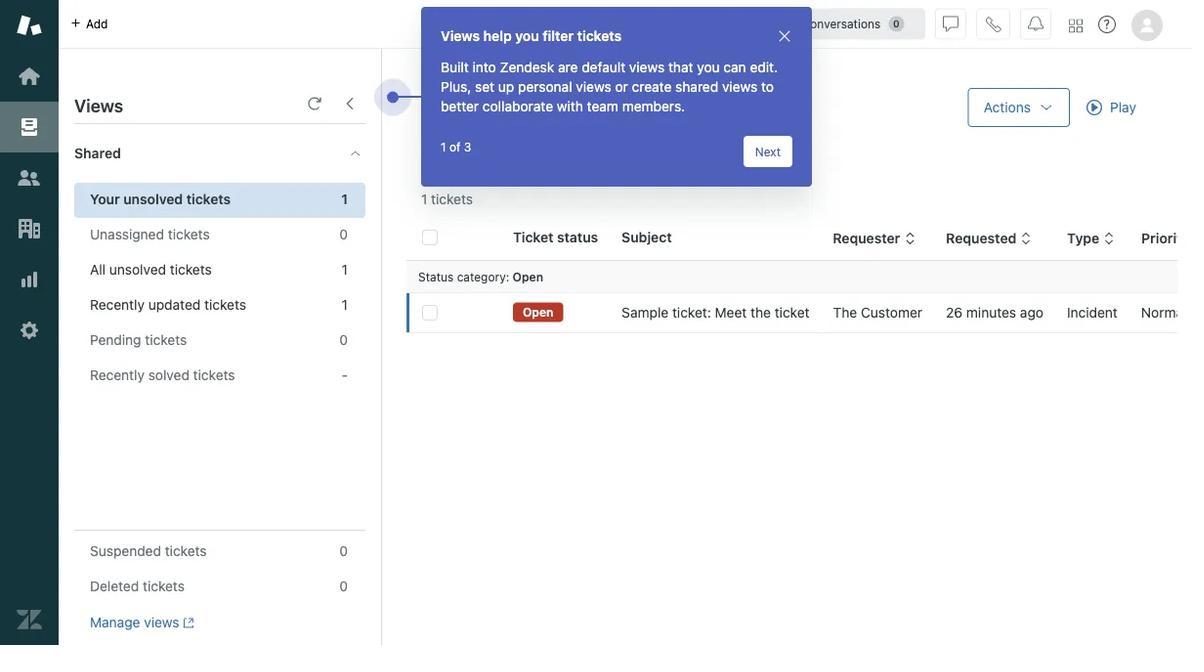 Task type: locate. For each thing, give the bounding box(es) containing it.
the
[[751, 305, 771, 321]]

1 recently from the top
[[90, 297, 145, 313]]

unsolved
[[476, 88, 575, 118], [123, 191, 183, 207], [109, 262, 166, 278]]

priority button
[[1142, 230, 1193, 247]]

1 left of
[[441, 140, 446, 153]]

your unsolved tickets down zendesk
[[421, 88, 653, 118]]

recently up pending
[[90, 297, 145, 313]]

views
[[441, 28, 480, 44], [74, 95, 123, 116]]

all
[[90, 262, 106, 278]]

1 vertical spatial views
[[74, 95, 123, 116]]

customers image
[[17, 165, 42, 191]]

2 recently from the top
[[90, 367, 145, 383]]

0 horizontal spatial you
[[516, 28, 539, 44]]

1 horizontal spatial views
[[441, 28, 480, 44]]

play button
[[1071, 88, 1154, 127]]

personal
[[518, 79, 573, 95]]

recently
[[90, 297, 145, 313], [90, 367, 145, 383]]

refresh views pane image
[[307, 96, 323, 111]]

incident
[[1068, 305, 1118, 321]]

0 vertical spatial views
[[441, 28, 480, 44]]

views up built
[[441, 28, 480, 44]]

filter
[[453, 148, 481, 161]]

1
[[441, 140, 446, 153], [341, 191, 348, 207], [342, 262, 348, 278], [342, 297, 348, 313]]

tickets
[[577, 28, 622, 44], [581, 88, 653, 118], [186, 191, 231, 207], [168, 226, 210, 242], [170, 262, 212, 278], [204, 297, 246, 313], [145, 332, 187, 348], [193, 367, 235, 383], [165, 543, 207, 559], [143, 578, 185, 594]]

with
[[557, 98, 584, 114]]

your unsolved tickets
[[421, 88, 653, 118], [90, 191, 231, 207]]

ticket:
[[673, 305, 712, 321]]

your up the unassigned
[[90, 191, 120, 207]]

sample ticket: meet the ticket link
[[622, 303, 810, 323]]

unsolved up unassigned tickets
[[123, 191, 183, 207]]

1 for your unsolved tickets
[[341, 191, 348, 207]]

recently down pending
[[90, 367, 145, 383]]

requested button
[[946, 230, 1033, 247]]

0 horizontal spatial your
[[90, 191, 120, 207]]

your unsolved tickets up unassigned tickets
[[90, 191, 231, 207]]

filter
[[543, 28, 574, 44]]

organizations image
[[17, 216, 42, 241]]

views up shared
[[74, 95, 123, 116]]

team
[[587, 98, 619, 114]]

1 horizontal spatial your unsolved tickets
[[421, 88, 653, 118]]

views up create on the right
[[630, 59, 665, 75]]

that
[[669, 59, 694, 75]]

views inside views help you filter tickets dialog
[[441, 28, 480, 44]]

you
[[516, 28, 539, 44], [697, 59, 720, 75]]

get started image
[[17, 64, 42, 89]]

open right category:
[[513, 270, 544, 284]]

set
[[475, 79, 495, 95]]

zendesk products image
[[1070, 19, 1083, 33]]

0 vertical spatial your unsolved tickets
[[421, 88, 653, 118]]

views help you filter tickets
[[441, 28, 622, 44]]

open
[[513, 270, 544, 284], [523, 305, 554, 319]]

ago
[[1021, 305, 1044, 321]]

2 0 from the top
[[340, 332, 348, 348]]

3 0 from the top
[[340, 543, 348, 559]]

tickets inside dialog
[[577, 28, 622, 44]]

you right help
[[516, 28, 539, 44]]

26 minutes ago
[[946, 305, 1044, 321]]

recently for recently solved tickets
[[90, 367, 145, 383]]

1 left status
[[342, 262, 348, 278]]

1 vertical spatial open
[[523, 305, 554, 319]]

1 horizontal spatial you
[[697, 59, 720, 75]]

all unsolved tickets
[[90, 262, 212, 278]]

suspended tickets
[[90, 543, 207, 559]]

pending
[[90, 332, 141, 348]]

1 up -
[[342, 297, 348, 313]]

your down built
[[421, 88, 471, 118]]

1 vertical spatial you
[[697, 59, 720, 75]]

plus,
[[441, 79, 472, 95]]

2 vertical spatial unsolved
[[109, 262, 166, 278]]

1 0 from the top
[[340, 226, 348, 242]]

play
[[1111, 99, 1137, 115]]

0 for deleted tickets
[[340, 578, 348, 594]]

1 vertical spatial your unsolved tickets
[[90, 191, 231, 207]]

3
[[464, 140, 471, 153]]

1 vertical spatial recently
[[90, 367, 145, 383]]

1 down collapse views pane image
[[341, 191, 348, 207]]

1 vertical spatial unsolved
[[123, 191, 183, 207]]

built
[[441, 59, 469, 75]]

unassigned tickets
[[90, 226, 210, 242]]

requester
[[833, 230, 901, 246]]

-
[[342, 367, 348, 383]]

open inside row
[[523, 305, 554, 319]]

sample
[[622, 305, 669, 321]]

minutes
[[967, 305, 1017, 321]]

your
[[421, 88, 471, 118], [90, 191, 120, 207]]

unsolved down zendesk
[[476, 88, 575, 118]]

suspended
[[90, 543, 161, 559]]

views
[[630, 59, 665, 75], [576, 79, 612, 95], [722, 79, 758, 95], [144, 614, 179, 631]]

row
[[407, 293, 1193, 333]]

deleted
[[90, 578, 139, 594]]

unassigned
[[90, 226, 164, 242]]

open down status category: open at the top left of the page
[[523, 305, 554, 319]]

status
[[418, 270, 454, 284]]

you inside "built into zendesk are default views that you can edit. plus, set up personal views or create shared views to better collaborate with team members."
[[697, 59, 720, 75]]

0
[[340, 226, 348, 242], [340, 332, 348, 348], [340, 543, 348, 559], [340, 578, 348, 594]]

unsolved down the unassigned
[[109, 262, 166, 278]]

1 for all unsolved tickets
[[342, 262, 348, 278]]

pending tickets
[[90, 332, 187, 348]]

manage views
[[90, 614, 179, 631]]

you up shared
[[697, 59, 720, 75]]

0 vertical spatial recently
[[90, 297, 145, 313]]

manage views link
[[90, 614, 194, 632]]

or
[[615, 79, 628, 95]]

4 0 from the top
[[340, 578, 348, 594]]

0 horizontal spatial your unsolved tickets
[[90, 191, 231, 207]]

into
[[473, 59, 496, 75]]

0 horizontal spatial views
[[74, 95, 123, 116]]

0 vertical spatial your
[[421, 88, 471, 118]]

category:
[[457, 270, 510, 284]]

recently updated tickets
[[90, 297, 246, 313]]



Task type: describe. For each thing, give the bounding box(es) containing it.
0 vertical spatial open
[[513, 270, 544, 284]]

reporting image
[[17, 267, 42, 292]]

1 vertical spatial your
[[90, 191, 120, 207]]

views image
[[17, 114, 42, 140]]

get help image
[[1099, 16, 1116, 33]]

views help you filter tickets dialog
[[421, 7, 812, 187]]

recently solved tickets
[[90, 367, 235, 383]]

next button
[[744, 136, 793, 167]]

1 inside the 1 of 3 next
[[441, 140, 446, 153]]

main element
[[0, 0, 59, 645]]

views down the can
[[722, 79, 758, 95]]

(opens in a new tab) image
[[179, 617, 194, 629]]

1 for recently updated tickets
[[342, 297, 348, 313]]

solved
[[148, 367, 190, 383]]

subject
[[622, 229, 672, 245]]

manage
[[90, 614, 140, 631]]

views for views help you filter tickets
[[441, 28, 480, 44]]

conversations
[[802, 17, 881, 31]]

better
[[441, 98, 479, 114]]

meet
[[715, 305, 747, 321]]

default
[[582, 59, 626, 75]]

shared heading
[[59, 124, 381, 183]]

0 vertical spatial you
[[516, 28, 539, 44]]

shared
[[74, 145, 121, 161]]

zendesk image
[[17, 607, 42, 633]]

0 for suspended tickets
[[340, 543, 348, 559]]

create
[[632, 79, 672, 95]]

row containing sample ticket: meet the ticket
[[407, 293, 1193, 333]]

priority
[[1142, 230, 1190, 246]]

the
[[833, 305, 858, 321]]

filter button
[[421, 139, 492, 170]]

conversations button
[[781, 8, 926, 40]]

0 vertical spatial unsolved
[[476, 88, 575, 118]]

the customer
[[833, 305, 923, 321]]

admin image
[[17, 318, 42, 343]]

next
[[756, 145, 781, 158]]

members.
[[622, 98, 685, 114]]

updated
[[148, 297, 201, 313]]

requested
[[946, 230, 1017, 246]]

deleted tickets
[[90, 578, 185, 594]]

ticket
[[775, 305, 810, 321]]

26
[[946, 305, 963, 321]]

customer
[[861, 305, 923, 321]]

status category: open
[[418, 270, 544, 284]]

recently for recently updated tickets
[[90, 297, 145, 313]]

close image
[[777, 28, 793, 44]]

type button
[[1068, 230, 1116, 247]]

views down deleted tickets
[[144, 614, 179, 631]]

are
[[558, 59, 578, 75]]

1 horizontal spatial your
[[421, 88, 471, 118]]

0 for pending tickets
[[340, 332, 348, 348]]

collapse views pane image
[[342, 96, 358, 111]]

of
[[450, 140, 461, 153]]

shared
[[676, 79, 719, 95]]

shared button
[[59, 124, 329, 183]]

built into zendesk are default views that you can edit. plus, set up personal views or create shared views to better collaborate with team members.
[[441, 59, 778, 114]]

help
[[484, 28, 512, 44]]

requester button
[[833, 230, 917, 247]]

views for views
[[74, 95, 123, 116]]

normal
[[1142, 305, 1187, 321]]

sample ticket: meet the ticket
[[622, 305, 810, 321]]

type
[[1068, 230, 1100, 246]]

edit.
[[750, 59, 778, 75]]

zendesk
[[500, 59, 555, 75]]

1 of 3 next
[[441, 140, 781, 158]]

zendesk support image
[[17, 13, 42, 38]]

up
[[498, 79, 515, 95]]

can
[[724, 59, 747, 75]]

0 for unassigned tickets
[[340, 226, 348, 242]]

views up team
[[576, 79, 612, 95]]

to
[[762, 79, 774, 95]]

collaborate
[[483, 98, 553, 114]]



Task type: vqa. For each thing, say whether or not it's contained in the screenshot.


